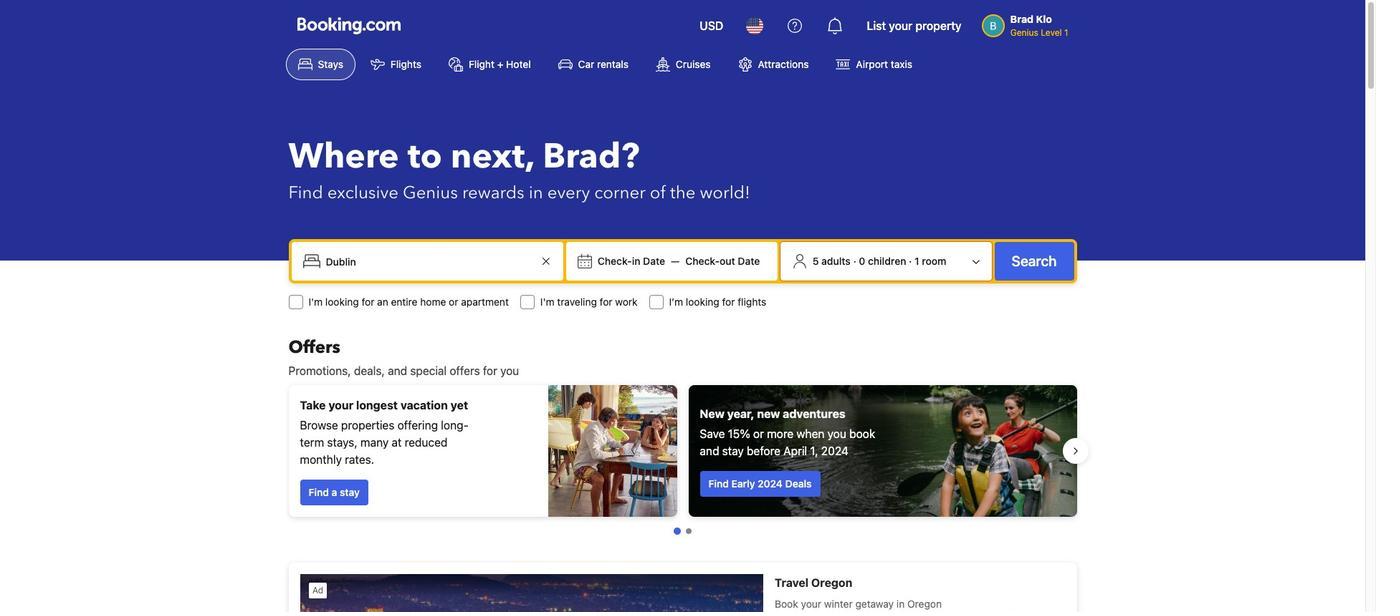 Task type: locate. For each thing, give the bounding box(es) containing it.
1 · from the left
[[853, 255, 857, 267]]

genius inside brad klo genius level 1
[[1011, 27, 1039, 38]]

1 looking from the left
[[325, 296, 359, 308]]

0 horizontal spatial date
[[643, 255, 665, 267]]

airport
[[856, 58, 888, 70]]

2 · from the left
[[909, 255, 912, 267]]

home
[[420, 296, 446, 308]]

· left 0
[[853, 255, 857, 267]]

1 horizontal spatial check-
[[685, 255, 720, 267]]

stay right a
[[340, 487, 360, 499]]

1 horizontal spatial your
[[889, 19, 913, 32]]

term
[[300, 437, 324, 449]]

0 horizontal spatial stay
[[340, 487, 360, 499]]

find early 2024 deals
[[709, 478, 812, 490]]

1 i'm from the left
[[309, 296, 323, 308]]

1 right level
[[1064, 27, 1068, 38]]

before
[[747, 445, 781, 458]]

cruises link
[[644, 49, 723, 80]]

date left the —
[[643, 255, 665, 267]]

take your longest vacation yet image
[[548, 386, 677, 518]]

for right offers
[[483, 365, 497, 378]]

0 horizontal spatial in
[[529, 181, 543, 205]]

find left a
[[309, 487, 329, 499]]

genius down brad
[[1011, 27, 1039, 38]]

Where are you going? field
[[320, 249, 538, 275]]

you left book
[[828, 428, 847, 441]]

1 left room
[[915, 255, 919, 267]]

taxis
[[891, 58, 913, 70]]

offering
[[398, 419, 438, 432]]

1 horizontal spatial i'm
[[540, 296, 555, 308]]

0 horizontal spatial check-
[[598, 255, 632, 267]]

and inside new year, new adventures save 15% or more when you book and stay before april 1, 2024
[[700, 445, 719, 458]]

1 vertical spatial stay
[[340, 487, 360, 499]]

1 horizontal spatial date
[[738, 255, 760, 267]]

2024 inside 'link'
[[758, 478, 783, 490]]

book
[[850, 428, 875, 441]]

car rentals link
[[546, 49, 641, 80]]

0 horizontal spatial 1
[[915, 255, 919, 267]]

0 vertical spatial you
[[500, 365, 519, 378]]

flight
[[469, 58, 495, 70]]

date right 'out'
[[738, 255, 760, 267]]

brad
[[1011, 13, 1034, 25]]

klo
[[1036, 13, 1052, 25]]

0 horizontal spatial and
[[388, 365, 407, 378]]

flight + hotel link
[[437, 49, 543, 80]]

· right children
[[909, 255, 912, 267]]

for for an
[[362, 296, 375, 308]]

0 vertical spatial 2024
[[821, 445, 849, 458]]

check- right the —
[[685, 255, 720, 267]]

1 horizontal spatial 2024
[[821, 445, 849, 458]]

0 vertical spatial or
[[449, 296, 458, 308]]

1 vertical spatial your
[[329, 399, 354, 412]]

in
[[529, 181, 543, 205], [632, 255, 640, 267]]

for inside offers promotions, deals, and special offers for you
[[483, 365, 497, 378]]

i'm left 'traveling'
[[540, 296, 555, 308]]

0 vertical spatial and
[[388, 365, 407, 378]]

stay inside new year, new adventures save 15% or more when you book and stay before april 1, 2024
[[722, 445, 744, 458]]

your right take
[[329, 399, 354, 412]]

1 vertical spatial genius
[[403, 181, 458, 205]]

2 check- from the left
[[685, 255, 720, 267]]

where to next, brad? find exclusive genius rewards in every corner of the world!
[[289, 133, 750, 205]]

new year, new adventures save 15% or more when you book and stay before april 1, 2024
[[700, 408, 875, 458]]

1 horizontal spatial or
[[753, 428, 764, 441]]

your for longest
[[329, 399, 354, 412]]

0 vertical spatial genius
[[1011, 27, 1039, 38]]

2 i'm from the left
[[540, 296, 555, 308]]

brad?
[[543, 133, 640, 181]]

1 horizontal spatial in
[[632, 255, 640, 267]]

exclusive
[[327, 181, 399, 205]]

date
[[643, 255, 665, 267], [738, 255, 760, 267]]

1 horizontal spatial genius
[[1011, 27, 1039, 38]]

your inside take your longest vacation yet browse properties offering long- term stays, many at reduced monthly rates.
[[329, 399, 354, 412]]

looking left an
[[325, 296, 359, 308]]

2 looking from the left
[[686, 296, 720, 308]]

find inside 'link'
[[709, 478, 729, 490]]

usd
[[700, 19, 724, 32]]

find
[[289, 181, 323, 205], [709, 478, 729, 490], [309, 487, 329, 499]]

check- up work
[[598, 255, 632, 267]]

for left flights at right
[[722, 296, 735, 308]]

flight + hotel
[[469, 58, 531, 70]]

stay
[[722, 445, 744, 458], [340, 487, 360, 499]]

1 vertical spatial and
[[700, 445, 719, 458]]

deals
[[785, 478, 812, 490]]

1 inside brad klo genius level 1
[[1064, 27, 1068, 38]]

progress bar inside offers "main content"
[[673, 528, 691, 536]]

in left every
[[529, 181, 543, 205]]

genius down to
[[403, 181, 458, 205]]

2024
[[821, 445, 849, 458], [758, 478, 783, 490]]

2024 right 1,
[[821, 445, 849, 458]]

0 vertical spatial your
[[889, 19, 913, 32]]

or right home at the left of the page
[[449, 296, 458, 308]]

1 horizontal spatial and
[[700, 445, 719, 458]]

1 vertical spatial 2024
[[758, 478, 783, 490]]

early
[[732, 478, 755, 490]]

progress bar
[[673, 528, 691, 536]]

airport taxis link
[[824, 49, 925, 80]]

i'm up offers
[[309, 296, 323, 308]]

flights link
[[358, 49, 434, 80]]

flights
[[391, 58, 421, 70]]

find left early
[[709, 478, 729, 490]]

1 vertical spatial in
[[632, 255, 640, 267]]

+
[[497, 58, 504, 70]]

cruises
[[676, 58, 711, 70]]

check-out date button
[[680, 249, 766, 275]]

1 date from the left
[[643, 255, 665, 267]]

0 horizontal spatial i'm
[[309, 296, 323, 308]]

you inside new year, new adventures save 15% or more when you book and stay before april 1, 2024
[[828, 428, 847, 441]]

you right offers
[[500, 365, 519, 378]]

search button
[[995, 242, 1074, 281]]

your for property
[[889, 19, 913, 32]]

and right the deals,
[[388, 365, 407, 378]]

or up before
[[753, 428, 764, 441]]

genius inside the where to next, brad? find exclusive genius rewards in every corner of the world!
[[403, 181, 458, 205]]

special
[[410, 365, 447, 378]]

0 vertical spatial in
[[529, 181, 543, 205]]

for left an
[[362, 296, 375, 308]]

1 horizontal spatial ·
[[909, 255, 912, 267]]

1 inside dropdown button
[[915, 255, 919, 267]]

you inside offers promotions, deals, and special offers for you
[[500, 365, 519, 378]]

2 date from the left
[[738, 255, 760, 267]]

0 horizontal spatial your
[[329, 399, 354, 412]]

i'm traveling for work
[[540, 296, 638, 308]]

offers
[[289, 336, 340, 360]]

0 horizontal spatial 2024
[[758, 478, 783, 490]]

world!
[[700, 181, 750, 205]]

rewards
[[462, 181, 525, 205]]

your
[[889, 19, 913, 32], [329, 399, 354, 412]]

1 horizontal spatial 1
[[1064, 27, 1068, 38]]

find early 2024 deals link
[[700, 472, 821, 498]]

or for apartment
[[449, 296, 458, 308]]

0 horizontal spatial genius
[[403, 181, 458, 205]]

monthly
[[300, 454, 342, 467]]

1 horizontal spatial looking
[[686, 296, 720, 308]]

stay down 15%
[[722, 445, 744, 458]]

attractions link
[[726, 49, 821, 80]]

and down save
[[700, 445, 719, 458]]

looking for i'm
[[325, 296, 359, 308]]

of
[[650, 181, 666, 205]]

adventures
[[783, 408, 846, 421]]

for
[[362, 296, 375, 308], [600, 296, 613, 308], [722, 296, 735, 308], [483, 365, 497, 378]]

0 horizontal spatial you
[[500, 365, 519, 378]]

looking right i'm
[[686, 296, 720, 308]]

in left the —
[[632, 255, 640, 267]]

you
[[500, 365, 519, 378], [828, 428, 847, 441]]

0 vertical spatial 1
[[1064, 27, 1068, 38]]

find inside the where to next, brad? find exclusive genius rewards in every corner of the world!
[[289, 181, 323, 205]]

next,
[[451, 133, 534, 181]]

your right list
[[889, 19, 913, 32]]

1 vertical spatial 1
[[915, 255, 919, 267]]

region
[[277, 380, 1089, 523]]

1 horizontal spatial you
[[828, 428, 847, 441]]

0 vertical spatial stay
[[722, 445, 744, 458]]

new
[[700, 408, 725, 421]]

1 vertical spatial or
[[753, 428, 764, 441]]

attractions
[[758, 58, 809, 70]]

0 horizontal spatial or
[[449, 296, 458, 308]]

offers
[[450, 365, 480, 378]]

level
[[1041, 27, 1062, 38]]

stays
[[318, 58, 343, 70]]

looking
[[325, 296, 359, 308], [686, 296, 720, 308]]

0 horizontal spatial looking
[[325, 296, 359, 308]]

adults
[[822, 255, 851, 267]]

hotel
[[506, 58, 531, 70]]

for left work
[[600, 296, 613, 308]]

offers promotions, deals, and special offers for you
[[289, 336, 519, 378]]

find down where
[[289, 181, 323, 205]]

0 horizontal spatial ·
[[853, 255, 857, 267]]

work
[[615, 296, 638, 308]]

i'm for i'm looking for an entire home or apartment
[[309, 296, 323, 308]]

reduced
[[405, 437, 448, 449]]

1 horizontal spatial stay
[[722, 445, 744, 458]]

or inside new year, new adventures save 15% or more when you book and stay before april 1, 2024
[[753, 428, 764, 441]]

1 vertical spatial you
[[828, 428, 847, 441]]

check-in date — check-out date
[[598, 255, 760, 267]]

2024 right early
[[758, 478, 783, 490]]

i'm looking for flights
[[669, 296, 767, 308]]



Task type: describe. For each thing, give the bounding box(es) containing it.
take your longest vacation yet browse properties offering long- term stays, many at reduced monthly rates.
[[300, 399, 469, 467]]

find for take your longest vacation yet browse properties offering long- term stays, many at reduced monthly rates.
[[309, 487, 329, 499]]

0
[[859, 255, 866, 267]]

for for flights
[[722, 296, 735, 308]]

brad klo genius level 1
[[1011, 13, 1068, 38]]

15%
[[728, 428, 750, 441]]

year,
[[727, 408, 755, 421]]

save
[[700, 428, 725, 441]]

properties
[[341, 419, 395, 432]]

yet
[[451, 399, 468, 412]]

stays,
[[327, 437, 358, 449]]

5 adults · 0 children · 1 room button
[[786, 248, 986, 275]]

1 check- from the left
[[598, 255, 632, 267]]

and inside offers promotions, deals, and special offers for you
[[388, 365, 407, 378]]

stays link
[[286, 49, 356, 80]]

looking for i'm
[[686, 296, 720, 308]]

flights
[[738, 296, 767, 308]]

apartment
[[461, 296, 509, 308]]

car
[[578, 58, 594, 70]]

deals,
[[354, 365, 385, 378]]

a
[[332, 487, 337, 499]]

long-
[[441, 419, 469, 432]]

offers main content
[[277, 336, 1089, 613]]

new
[[757, 408, 780, 421]]

i'm looking for an entire home or apartment
[[309, 296, 509, 308]]

—
[[671, 255, 680, 267]]

search
[[1012, 253, 1057, 270]]

2024 inside new year, new adventures save 15% or more when you book and stay before april 1, 2024
[[821, 445, 849, 458]]

usd button
[[691, 9, 732, 43]]

many
[[361, 437, 389, 449]]

for for work
[[600, 296, 613, 308]]

to
[[408, 133, 442, 181]]

property
[[916, 19, 962, 32]]

rentals
[[597, 58, 629, 70]]

room
[[922, 255, 947, 267]]

region containing take your longest vacation yet
[[277, 380, 1089, 523]]

april
[[784, 445, 807, 458]]

an
[[377, 296, 388, 308]]

i'm
[[669, 296, 683, 308]]

vacation
[[401, 399, 448, 412]]

browse
[[300, 419, 338, 432]]

every
[[547, 181, 590, 205]]

find a stay
[[309, 487, 360, 499]]

1,
[[810, 445, 818, 458]]

list your property link
[[858, 9, 970, 43]]

airport taxis
[[856, 58, 913, 70]]

take
[[300, 399, 326, 412]]

or for more
[[753, 428, 764, 441]]

list your property
[[867, 19, 962, 32]]

check-in date button
[[592, 249, 671, 275]]

a young girl and woman kayak on a river image
[[689, 386, 1077, 518]]

at
[[392, 437, 402, 449]]

find a stay link
[[300, 480, 368, 506]]

i'm for i'm traveling for work
[[540, 296, 555, 308]]

find for new year, new adventures save 15% or more when you book and stay before april 1, 2024
[[709, 478, 729, 490]]

longest
[[356, 399, 398, 412]]

promotions,
[[289, 365, 351, 378]]

booking.com image
[[297, 17, 400, 34]]

5
[[813, 255, 819, 267]]

corner
[[594, 181, 646, 205]]

when
[[797, 428, 825, 441]]

more
[[767, 428, 794, 441]]

rates.
[[345, 454, 374, 467]]

your account menu brad klo genius level 1 element
[[982, 6, 1074, 39]]

the
[[670, 181, 696, 205]]

children
[[868, 255, 906, 267]]

traveling
[[557, 296, 597, 308]]

car rentals
[[578, 58, 629, 70]]

where
[[289, 133, 399, 181]]

5 adults · 0 children · 1 room
[[813, 255, 947, 267]]

in inside the where to next, brad? find exclusive genius rewards in every corner of the world!
[[529, 181, 543, 205]]

out
[[720, 255, 735, 267]]



Task type: vqa. For each thing, say whether or not it's contained in the screenshot.
'-' corresponding to - 20% off dry cleaning
no



